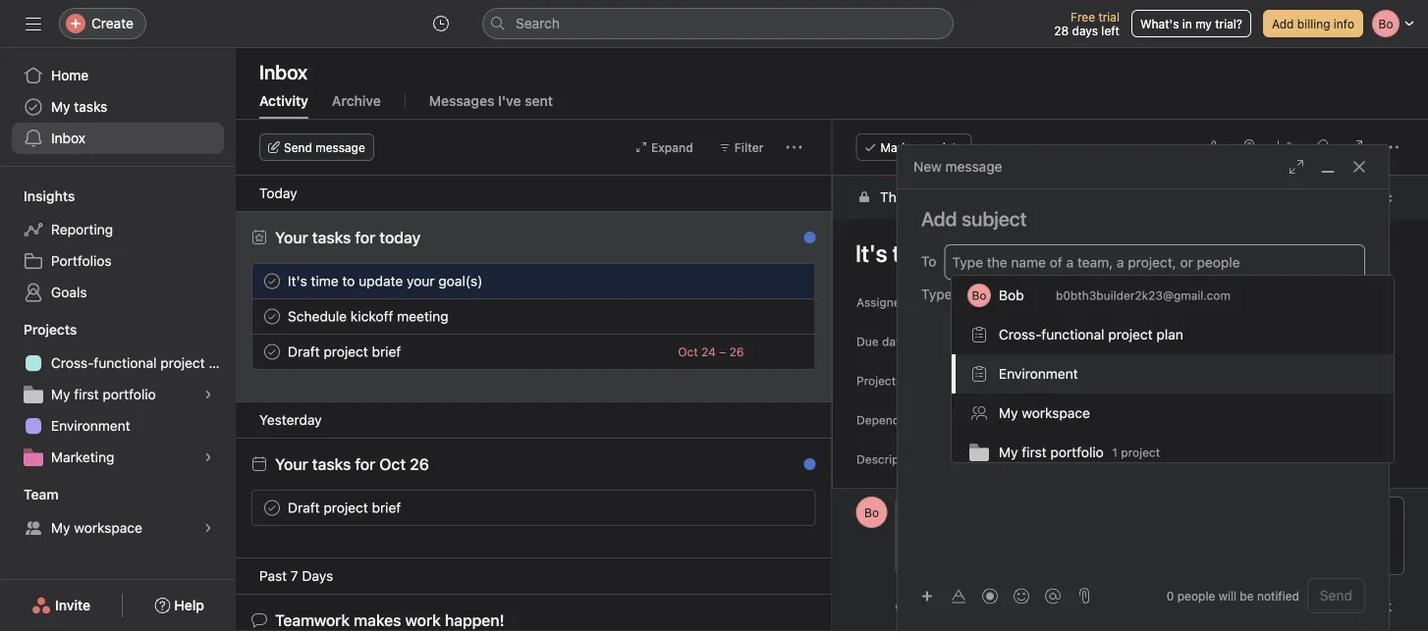 Task type: vqa. For each thing, say whether or not it's contained in the screenshot.
MAKE
yes



Task type: locate. For each thing, give the bounding box(es) containing it.
at mention image
[[1046, 589, 1061, 605]]

send inside send button
[[1321, 588, 1353, 604]]

0 vertical spatial completed checkbox
[[260, 270, 284, 293]]

1 vertical spatial add
[[991, 373, 1014, 387]]

toolbar inside dialog
[[914, 582, 1071, 611]]

insights element
[[0, 179, 236, 312]]

0 horizontal spatial functional
[[94, 355, 157, 371]]

bo left bob
[[972, 289, 987, 303]]

functional inside projects element
[[94, 355, 157, 371]]

minimize image
[[1321, 159, 1336, 175]]

1 vertical spatial completed checkbox
[[260, 340, 284, 364]]

0 horizontal spatial workspace
[[74, 520, 142, 537]]

cross- inside projects element
[[51, 355, 94, 371]]

my first portfolio 1 project
[[999, 445, 1161, 461]]

my for my tasks link
[[51, 99, 70, 115]]

to right time
[[342, 273, 355, 289]]

search
[[516, 15, 560, 31]]

1 vertical spatial draft
[[288, 500, 320, 516]]

1 vertical spatial workspace
[[74, 520, 142, 537]]

trial?
[[1216, 17, 1243, 30]]

1 brief from the top
[[372, 344, 401, 360]]

2 for from the top
[[355, 455, 376, 474]]

mark
[[881, 141, 909, 154]]

task inside button
[[1365, 599, 1392, 615]]

1 vertical spatial cross-functional project plan
[[51, 355, 236, 371]]

0 vertical spatial oct
[[678, 345, 698, 359]]

see details, marketing image
[[202, 452, 214, 464]]

0 vertical spatial send
[[284, 141, 312, 154]]

brief
[[372, 344, 401, 360], [372, 500, 401, 516]]

bo button left emoji image
[[983, 596, 1007, 619]]

search button
[[482, 8, 954, 39]]

cross-functional project plan up my first portfolio link
[[51, 355, 236, 371]]

for
[[355, 228, 376, 247], [355, 455, 376, 474]]

Add subject text field
[[898, 205, 1390, 233]]

tasks for your tasks for today
[[312, 228, 351, 247]]

my down home
[[51, 99, 70, 115]]

1 horizontal spatial workspace
[[1022, 405, 1091, 422]]

Task Name text field
[[843, 231, 1405, 276]]

2 vertical spatial completed checkbox
[[260, 497, 284, 520]]

0 horizontal spatial send
[[284, 141, 312, 154]]

create button
[[59, 8, 146, 39]]

1 horizontal spatial bo
[[972, 289, 987, 303]]

activity
[[259, 93, 308, 109]]

assignee
[[856, 296, 907, 310]]

completed checkbox down completed option
[[260, 340, 284, 364]]

portfolios
[[51, 253, 112, 269]]

1 vertical spatial inbox
[[51, 130, 86, 146]]

0 people will be notified
[[1167, 590, 1300, 603]]

0 vertical spatial inbox
[[259, 60, 308, 83]]

project down schedule kickoff meeting
[[324, 344, 368, 360]]

1 horizontal spatial send
[[1321, 588, 1353, 604]]

0 vertical spatial first
[[74, 387, 99, 403]]

1 completed image from the top
[[260, 270, 284, 293]]

archive link
[[332, 93, 381, 119]]

my up environment link
[[51, 387, 70, 403]]

1 draft from the top
[[288, 344, 320, 360]]

collaborators
[[896, 600, 971, 614]]

archive notification image
[[794, 462, 810, 478]]

1 vertical spatial 26
[[410, 455, 429, 474]]

plan up see details, my first portfolio icon
[[209, 355, 236, 371]]

my inside global 'element'
[[51, 99, 70, 115]]

bo
[[972, 289, 987, 303], [865, 506, 879, 520], [988, 600, 1002, 614]]

tasks for your tasks for oct 26
[[312, 455, 351, 474]]

2 horizontal spatial to
[[1017, 373, 1028, 387]]

private
[[955, 189, 998, 205]]

1 completed checkbox from the top
[[260, 270, 284, 293]]

projects down the goals
[[24, 322, 77, 338]]

archive notification image right add to bookmarks "icon" at the right
[[794, 618, 810, 632]]

project down the b0bth3builder2k23@gmail.com
[[1109, 327, 1153, 343]]

2 vertical spatial add
[[991, 413, 1014, 426]]

your for your tasks for oct 26
[[275, 455, 308, 474]]

1 vertical spatial functional
[[94, 355, 157, 371]]

brief down your tasks for oct 26
[[372, 500, 401, 516]]

draft project brief
[[288, 344, 401, 360], [288, 500, 401, 516]]

add left billing
[[1273, 17, 1295, 30]]

tasks
[[74, 99, 107, 115], [312, 228, 351, 247], [312, 455, 351, 474]]

my inside teams element
[[51, 520, 70, 537]]

functional
[[1042, 327, 1105, 343], [94, 355, 157, 371]]

for for oct
[[355, 455, 376, 474]]

3 completed checkbox from the top
[[260, 497, 284, 520]]

1 horizontal spatial first
[[1022, 445, 1047, 461]]

completed image up past
[[260, 497, 284, 520]]

my workspace link
[[12, 513, 224, 544]]

0 vertical spatial projects
[[24, 322, 77, 338]]

people
[[1178, 590, 1216, 603]]

projects
[[1032, 373, 1078, 387]]

Completed checkbox
[[260, 270, 284, 293], [260, 340, 284, 364], [260, 497, 284, 520]]

tasks up time
[[312, 228, 351, 247]]

send message button
[[259, 134, 374, 161]]

draft project brief down your tasks for oct 26
[[288, 500, 401, 516]]

1 vertical spatial environment
[[51, 418, 130, 434]]

0 horizontal spatial environment
[[51, 418, 130, 434]]

project
[[1109, 327, 1153, 343], [324, 344, 368, 360], [160, 355, 205, 371], [1122, 446, 1161, 460], [324, 500, 368, 516]]

send right the notified
[[1321, 588, 1353, 604]]

portfolio inside projects element
[[103, 387, 156, 403]]

cross-
[[999, 327, 1042, 343], [51, 355, 94, 371]]

0 vertical spatial functional
[[1042, 327, 1105, 343]]

my down team
[[51, 520, 70, 537]]

first inside projects element
[[74, 387, 99, 403]]

add or remove collaborators image
[[1074, 601, 1085, 613]]

0 horizontal spatial cross-functional project plan
[[51, 355, 236, 371]]

1 vertical spatial for
[[355, 455, 376, 474]]

invite
[[55, 598, 91, 614]]

2 completed image from the top
[[260, 305, 284, 329]]

workspace down the marketing link
[[74, 520, 142, 537]]

bo button down description
[[856, 497, 888, 529]]

0 horizontal spatial projects
[[24, 322, 77, 338]]

plan up the environment 'option'
[[1157, 327, 1184, 343]]

today
[[380, 228, 421, 247]]

1 your from the top
[[275, 228, 308, 247]]

first up environment link
[[74, 387, 99, 403]]

billing
[[1298, 17, 1331, 30]]

0 vertical spatial plan
[[1157, 327, 1184, 343]]

workspace down projects at bottom
[[1022, 405, 1091, 422]]

will
[[1219, 590, 1237, 603]]

inbox link
[[12, 123, 224, 154]]

add billing info button
[[1264, 10, 1364, 37]]

inbox inside global 'element'
[[51, 130, 86, 146]]

my for my first portfolio link
[[51, 387, 70, 403]]

draft project brief down schedule kickoff meeting
[[288, 344, 401, 360]]

i've
[[498, 93, 521, 109]]

tasks down 'yesterday'
[[312, 455, 351, 474]]

marketing link
[[12, 442, 224, 474]]

0 vertical spatial add
[[1273, 17, 1295, 30]]

bo left emoji image
[[988, 600, 1002, 614]]

functional down remove assignee image
[[1042, 327, 1105, 343]]

0 horizontal spatial bo button
[[856, 497, 888, 529]]

my workspace down team
[[51, 520, 142, 537]]

send for send message
[[284, 141, 312, 154]]

0 vertical spatial tasks
[[74, 99, 107, 115]]

completed checkbox left it's
[[260, 270, 284, 293]]

3 completed image from the top
[[260, 340, 284, 364]]

due
[[856, 335, 879, 349]]

2 vertical spatial tasks
[[312, 455, 351, 474]]

your up it's
[[275, 228, 308, 247]]

to left you.
[[1002, 189, 1015, 205]]

your down 'yesterday'
[[275, 455, 308, 474]]

functional up my first portfolio link
[[94, 355, 157, 371]]

my tasks link
[[12, 91, 224, 123]]

1 vertical spatial bo button
[[983, 596, 1007, 619]]

first
[[74, 387, 99, 403], [1022, 445, 1047, 461]]

portfolio left 1
[[1051, 445, 1104, 461]]

1 horizontal spatial portfolio
[[1051, 445, 1104, 461]]

0 horizontal spatial 26
[[410, 455, 429, 474]]

environment up the add dependencies
[[999, 366, 1079, 382]]

add billing info
[[1273, 17, 1355, 30]]

0 horizontal spatial first
[[74, 387, 99, 403]]

1 horizontal spatial bo button
[[983, 596, 1007, 619]]

to inside button
[[1017, 373, 1028, 387]]

0 horizontal spatial task
[[911, 189, 937, 205]]

0 horizontal spatial inbox
[[51, 130, 86, 146]]

history image
[[433, 16, 449, 31]]

home link
[[12, 60, 224, 91]]

copy task link image
[[1313, 140, 1329, 155]]

cross-functional project plan
[[999, 327, 1184, 343], [51, 355, 236, 371]]

first down the add dependencies
[[1022, 445, 1047, 461]]

1 horizontal spatial my workspace
[[999, 405, 1091, 422]]

1 horizontal spatial environment
[[999, 366, 1079, 382]]

1 vertical spatial plan
[[209, 355, 236, 371]]

1 horizontal spatial 26
[[730, 345, 744, 359]]

add inside button
[[991, 373, 1014, 387]]

0 vertical spatial draft
[[288, 344, 320, 360]]

past 7 days
[[259, 568, 333, 585]]

project right 1
[[1122, 446, 1161, 460]]

26
[[730, 345, 744, 359], [410, 455, 429, 474]]

0 vertical spatial environment
[[999, 366, 1079, 382]]

1 vertical spatial oct
[[380, 455, 406, 474]]

main content containing this task is private to you.
[[833, 176, 1429, 632]]

inbox
[[259, 60, 308, 83], [51, 130, 86, 146]]

28
[[1055, 24, 1069, 37]]

bob
[[999, 287, 1025, 304]]

to left projects at bottom
[[1017, 373, 1028, 387]]

my inside projects element
[[51, 387, 70, 403]]

0 vertical spatial your
[[275, 228, 308, 247]]

tasks inside global 'element'
[[74, 99, 107, 115]]

0 vertical spatial for
[[355, 228, 376, 247]]

plan inside projects element
[[209, 355, 236, 371]]

Type the name of a team, a project, or people text field
[[953, 251, 1255, 274]]

0 horizontal spatial oct
[[380, 455, 406, 474]]

1 vertical spatial tasks
[[312, 228, 351, 247]]

cross-functional project plan link
[[12, 348, 236, 379]]

1 horizontal spatial inbox
[[259, 60, 308, 83]]

2 vertical spatial bo
[[988, 600, 1002, 614]]

task for leave
[[1365, 599, 1392, 615]]

filter
[[735, 141, 764, 154]]

task left is
[[911, 189, 937, 205]]

archive notification image
[[794, 235, 810, 251], [794, 618, 810, 632]]

add to bookmarks image
[[763, 618, 779, 632]]

send left message on the left
[[284, 141, 312, 154]]

completed image left schedule
[[260, 305, 284, 329]]

2 your from the top
[[275, 455, 308, 474]]

marketing
[[51, 450, 114, 466]]

oct
[[678, 345, 698, 359], [380, 455, 406, 474]]

cross-functional project plan down remove assignee image
[[999, 327, 1184, 343]]

cross- down bob
[[999, 327, 1042, 343]]

1 vertical spatial your
[[275, 455, 308, 474]]

portfolio down cross-functional project plan link
[[103, 387, 156, 403]]

filter button
[[710, 134, 773, 161]]

first for my first portfolio
[[74, 387, 99, 403]]

dialog
[[898, 145, 1390, 632]]

0 vertical spatial cross-
[[999, 327, 1042, 343]]

send inside send message button
[[284, 141, 312, 154]]

1 vertical spatial brief
[[372, 500, 401, 516]]

draft
[[288, 344, 320, 360], [288, 500, 320, 516]]

dialog containing new message
[[898, 145, 1390, 632]]

my
[[51, 99, 70, 115], [51, 387, 70, 403], [999, 405, 1019, 422], [999, 445, 1019, 461], [51, 520, 70, 537]]

my workspace down projects at bottom
[[999, 405, 1091, 422]]

completed image left it's
[[260, 270, 284, 293]]

1 for from the top
[[355, 228, 376, 247]]

1 draft project brief from the top
[[288, 344, 401, 360]]

1 vertical spatial cross-
[[51, 355, 94, 371]]

more actions image
[[787, 140, 802, 155]]

expand button
[[627, 134, 702, 161]]

meeting
[[397, 309, 449, 325]]

environment up marketing
[[51, 418, 130, 434]]

this task is private to you.
[[880, 189, 1046, 205]]

0 horizontal spatial cross-
[[51, 355, 94, 371]]

my down add to projects
[[999, 405, 1019, 422]]

send button
[[1308, 579, 1366, 614]]

add
[[1273, 17, 1295, 30], [991, 373, 1014, 387], [991, 413, 1014, 426]]

1 vertical spatial draft project brief
[[288, 500, 401, 516]]

task for this
[[911, 189, 937, 205]]

0 vertical spatial my workspace
[[999, 405, 1091, 422]]

make public
[[1314, 189, 1392, 205]]

1 vertical spatial my workspace
[[51, 520, 142, 537]]

0 horizontal spatial plan
[[209, 355, 236, 371]]

your
[[275, 228, 308, 247], [275, 455, 308, 474]]

0 horizontal spatial to
[[342, 273, 355, 289]]

1 vertical spatial to
[[342, 273, 355, 289]]

1 horizontal spatial cross-functional project plan
[[999, 327, 1184, 343]]

draft down your tasks for oct 26 link
[[288, 500, 320, 516]]

more actions for this task image
[[1384, 140, 1399, 155]]

archive notification image down more actions image
[[794, 235, 810, 251]]

1 horizontal spatial projects
[[856, 374, 902, 388]]

projects down due date
[[856, 374, 902, 388]]

0 vertical spatial draft project brief
[[288, 344, 401, 360]]

2 vertical spatial to
[[1017, 373, 1028, 387]]

brief down kickoff
[[372, 344, 401, 360]]

record a video image
[[983, 589, 998, 605]]

0 vertical spatial archive notification image
[[794, 235, 810, 251]]

1 vertical spatial first
[[1022, 445, 1047, 461]]

1 horizontal spatial task
[[1365, 599, 1392, 615]]

0 vertical spatial bo button
[[856, 497, 888, 529]]

work happen!
[[405, 612, 505, 630]]

0 horizontal spatial portfolio
[[103, 387, 156, 403]]

portfolios link
[[12, 246, 224, 277]]

1 vertical spatial send
[[1321, 588, 1353, 604]]

0 vertical spatial to
[[1002, 189, 1015, 205]]

time
[[311, 273, 339, 289]]

1 vertical spatial projects
[[856, 374, 902, 388]]

environment link
[[12, 411, 224, 442]]

my workspace
[[999, 405, 1091, 422], [51, 520, 142, 537]]

what's in my trial? button
[[1132, 10, 1252, 37]]

messages i've sent
[[429, 93, 553, 109]]

workspace
[[1022, 405, 1091, 422], [74, 520, 142, 537]]

tasks down home
[[74, 99, 107, 115]]

oct 24 – 26 button
[[678, 345, 744, 359]]

completed checkbox up past
[[260, 497, 284, 520]]

help button
[[142, 589, 217, 624]]

completed image
[[260, 270, 284, 293], [260, 305, 284, 329], [260, 340, 284, 364], [260, 497, 284, 520]]

0 vertical spatial portfolio
[[103, 387, 156, 403]]

1 vertical spatial task
[[1365, 599, 1392, 615]]

inbox up activity
[[259, 60, 308, 83]]

cross- up my first portfolio
[[51, 355, 94, 371]]

add for add billing info
[[1273, 17, 1295, 30]]

1 vertical spatial portfolio
[[1051, 445, 1104, 461]]

0 horizontal spatial my workspace
[[51, 520, 142, 537]]

task
[[911, 189, 937, 205], [1365, 599, 1392, 615]]

1 vertical spatial archive notification image
[[794, 618, 810, 632]]

send
[[284, 141, 312, 154], [1321, 588, 1353, 604]]

task right leave
[[1365, 599, 1392, 615]]

main content
[[833, 176, 1429, 632]]

add down add to projects
[[991, 413, 1014, 426]]

completed image down completed option
[[260, 340, 284, 364]]

more actions image
[[732, 618, 747, 632]]

draft down schedule
[[288, 344, 320, 360]]

2 brief from the top
[[372, 500, 401, 516]]

0 vertical spatial cross-functional project plan
[[999, 327, 1184, 343]]

add left projects at bottom
[[991, 373, 1014, 387]]

portfolio for my first portfolio
[[103, 387, 156, 403]]

1 vertical spatial bo
[[865, 506, 879, 520]]

0 vertical spatial 26
[[730, 345, 744, 359]]

close image
[[1352, 159, 1368, 175]]

toolbar
[[914, 582, 1071, 611]]

see details, my first portfolio image
[[202, 389, 214, 401]]

send message
[[284, 141, 365, 154]]

inbox down my tasks
[[51, 130, 86, 146]]

bo down description
[[865, 506, 879, 520]]

0 vertical spatial task
[[911, 189, 937, 205]]

see details, my workspace image
[[202, 523, 214, 535]]

0 vertical spatial brief
[[372, 344, 401, 360]]



Task type: describe. For each thing, give the bounding box(es) containing it.
leave
[[1323, 599, 1361, 615]]

hide sidebar image
[[26, 16, 41, 31]]

team
[[24, 487, 59, 503]]

team button
[[0, 485, 59, 505]]

messages i've sent link
[[429, 93, 553, 119]]

for for today
[[355, 228, 376, 247]]

portfolio for my first portfolio 1 project
[[1051, 445, 1104, 461]]

description
[[856, 453, 920, 467]]

my first portfolio
[[51, 387, 156, 403]]

mark complete
[[881, 141, 964, 154]]

add for add to projects
[[991, 373, 1014, 387]]

free
[[1071, 10, 1096, 24]]

first for my first portfolio 1 project
[[1022, 445, 1047, 461]]

add to projects
[[991, 373, 1078, 387]]

teams element
[[0, 478, 236, 548]]

insert an object image
[[922, 591, 934, 603]]

past
[[259, 568, 287, 585]]

to
[[922, 253, 937, 269]]

home
[[51, 67, 89, 84]]

1 horizontal spatial functional
[[1042, 327, 1105, 343]]

1 horizontal spatial plan
[[1157, 327, 1184, 343]]

2 completed checkbox from the top
[[260, 340, 284, 364]]

dependencies
[[1017, 413, 1097, 426]]

projects button
[[0, 320, 77, 340]]

4 completed image from the top
[[260, 497, 284, 520]]

0
[[1167, 590, 1175, 603]]

your tasks for today link
[[275, 228, 421, 247]]

sent
[[525, 93, 553, 109]]

attachments: add a file to this task, it's time to update your goal(s) image
[[1242, 140, 1258, 155]]

it's
[[288, 273, 307, 289]]

dependencies
[[856, 414, 936, 427]]

in
[[1183, 17, 1193, 30]]

leave task
[[1323, 599, 1392, 615]]

global element
[[0, 48, 236, 166]]

my first portfolio link
[[12, 379, 224, 411]]

projects inside it's time to update your goal(s) dialog
[[856, 374, 902, 388]]

0 likes. click to like this task image
[[1207, 140, 1222, 155]]

1 horizontal spatial oct
[[678, 345, 698, 359]]

make
[[1314, 189, 1349, 205]]

project up see details, my first portfolio icon
[[160, 355, 205, 371]]

Completed checkbox
[[260, 305, 284, 329]]

mark complete button
[[856, 134, 973, 161]]

teamwork makes work happen!
[[275, 612, 505, 630]]

0 horizontal spatial bo
[[865, 506, 879, 520]]

7 days
[[291, 568, 333, 585]]

info
[[1334, 17, 1355, 30]]

messages
[[429, 93, 495, 109]]

insights button
[[0, 187, 75, 206]]

full screen image
[[1348, 140, 1364, 155]]

goals link
[[12, 277, 224, 309]]

project down your tasks for oct 26
[[324, 500, 368, 516]]

teamwork
[[275, 612, 350, 630]]

add subtask image
[[1277, 140, 1293, 155]]

cross-functional project plan inside projects element
[[51, 355, 236, 371]]

add dependencies
[[991, 413, 1097, 426]]

project inside my first portfolio 1 project
[[1122, 446, 1161, 460]]

make public button
[[1302, 180, 1405, 215]]

24
[[702, 345, 716, 359]]

1 horizontal spatial to
[[1002, 189, 1015, 205]]

reporting link
[[12, 214, 224, 246]]

environment inside environment link
[[51, 418, 130, 434]]

schedule kickoff meeting
[[288, 309, 449, 325]]

due date
[[856, 335, 907, 349]]

is
[[941, 189, 951, 205]]

your tasks for oct 26
[[275, 455, 429, 474]]

add for add dependencies
[[991, 413, 1014, 426]]

my for 'my workspace' link
[[51, 520, 70, 537]]

add to projects button
[[982, 367, 1087, 394]]

–
[[720, 345, 726, 359]]

left
[[1102, 24, 1120, 37]]

it's time to update your goal(s)
[[288, 273, 483, 289]]

kickoff
[[351, 309, 393, 325]]

activity link
[[259, 93, 308, 119]]

trial
[[1099, 10, 1120, 24]]

your tasks for today
[[275, 228, 421, 247]]

archive
[[332, 93, 381, 109]]

1 horizontal spatial cross-
[[999, 327, 1042, 343]]

expand popout to full screen image
[[1289, 159, 1305, 175]]

1 archive notification image from the top
[[794, 235, 810, 251]]

2 draft from the top
[[288, 500, 320, 516]]

2 horizontal spatial bo
[[988, 600, 1002, 614]]

your for your tasks for today
[[275, 228, 308, 247]]

1
[[1113, 446, 1118, 460]]

goals
[[51, 284, 87, 301]]

0 vertical spatial workspace
[[1022, 405, 1091, 422]]

search list box
[[482, 8, 954, 39]]

my down the add dependencies
[[999, 445, 1019, 461]]

environment inside the environment 'option'
[[999, 366, 1079, 382]]

this
[[880, 189, 907, 205]]

invite button
[[19, 589, 103, 624]]

2 draft project brief from the top
[[288, 500, 401, 516]]

what's
[[1141, 17, 1180, 30]]

projects element
[[0, 312, 236, 478]]

my
[[1196, 17, 1212, 30]]

update
[[359, 273, 403, 289]]

clear due date image
[[1081, 335, 1093, 347]]

0 vertical spatial bo
[[972, 289, 987, 303]]

leave task button
[[1291, 590, 1405, 625]]

oct 24 – 26
[[678, 345, 744, 359]]

my workspace inside teams element
[[51, 520, 142, 537]]

emoji image
[[1014, 589, 1030, 605]]

send for send
[[1321, 588, 1353, 604]]

days
[[1073, 24, 1099, 37]]

projects inside dropdown button
[[24, 322, 77, 338]]

public
[[1353, 189, 1392, 205]]

you.
[[1019, 189, 1046, 205]]

what's in my trial?
[[1141, 17, 1243, 30]]

new message
[[914, 159, 1003, 175]]

notified
[[1258, 590, 1300, 603]]

workspace inside teams element
[[74, 520, 142, 537]]

help
[[174, 598, 204, 614]]

tasks for my tasks
[[74, 99, 107, 115]]

yesterday
[[259, 412, 322, 428]]

create
[[91, 15, 134, 31]]

date
[[882, 335, 907, 349]]

b0bth3builder2k23@gmail.com
[[1056, 289, 1231, 303]]

remove assignee image
[[1068, 296, 1080, 308]]

formatting image
[[951, 589, 967, 605]]

your
[[407, 273, 435, 289]]

makes
[[354, 612, 401, 630]]

it's time to update your goal(s) dialog
[[833, 120, 1429, 632]]

complete
[[912, 141, 964, 154]]

be
[[1240, 590, 1254, 603]]

message
[[316, 141, 365, 154]]

2 archive notification image from the top
[[794, 618, 810, 632]]

environment option
[[952, 355, 1394, 394]]

my tasks
[[51, 99, 107, 115]]



